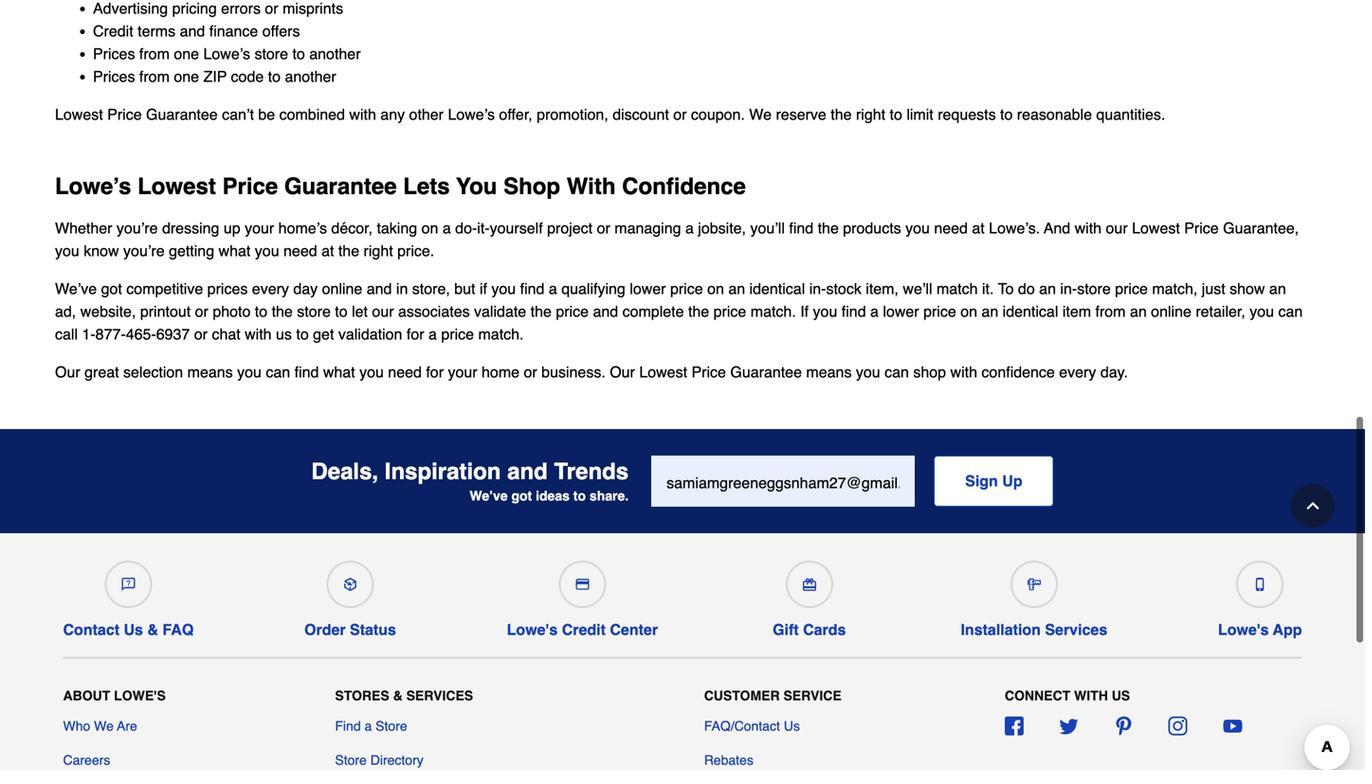 Task type: vqa. For each thing, say whether or not it's contained in the screenshot.


Task type: locate. For each thing, give the bounding box(es) containing it.
stock
[[826, 280, 862, 298]]

can right retailer,
[[1279, 303, 1303, 320]]

credit inside the lowe's credit center link
[[562, 621, 606, 639]]

installation
[[961, 621, 1041, 639]]

got left the ideas
[[511, 489, 532, 504]]

us inside contact us & faq "link"
[[124, 621, 143, 639]]

right
[[856, 106, 886, 123], [364, 242, 393, 260]]

1 horizontal spatial &
[[393, 689, 403, 704]]

1 horizontal spatial in-
[[1060, 280, 1077, 298]]

online up let
[[322, 280, 362, 298]]

with right and
[[1075, 219, 1102, 237]]

0 vertical spatial for
[[407, 326, 424, 343]]

1 vertical spatial what
[[323, 364, 355, 381]]

credit down credit card icon
[[562, 621, 606, 639]]

and left in
[[367, 280, 392, 298]]

offers
[[262, 22, 300, 40]]

0 horizontal spatial lowe's
[[114, 689, 166, 704]]

right down 'taking'
[[364, 242, 393, 260]]

and up the ideas
[[507, 459, 548, 485]]

1 horizontal spatial right
[[856, 106, 886, 123]]

need up the match
[[934, 219, 968, 237]]

1 horizontal spatial every
[[1059, 364, 1096, 381]]

get
[[313, 326, 334, 343]]

0 horizontal spatial for
[[407, 326, 424, 343]]

your inside whether you're dressing up your home's décor, taking on a do-it-yourself project or managing a jobsite, you'll find the products you need at lowe's. and with our lowest price guarantee, you know you're getting what you need at the   right   price.
[[245, 219, 274, 237]]

means down "chat" on the top left of the page
[[187, 364, 233, 381]]

we left are
[[94, 719, 114, 734]]

our
[[1106, 219, 1128, 237], [372, 303, 394, 320]]

0 vertical spatial services
[[1045, 621, 1108, 639]]

0 vertical spatial lower
[[630, 280, 666, 298]]

store down offers
[[255, 45, 288, 63]]

or right project
[[597, 219, 610, 237]]

need down home's
[[284, 242, 317, 260]]

0 horizontal spatial on
[[422, 219, 438, 237]]

2 horizontal spatial lowe's
[[448, 106, 495, 123]]

0 horizontal spatial what
[[219, 242, 251, 260]]

in- up item
[[1060, 280, 1077, 298]]

1 horizontal spatial need
[[388, 364, 422, 381]]

lowe's up whether
[[55, 173, 131, 200]]

0 vertical spatial what
[[219, 242, 251, 260]]

prices
[[93, 45, 135, 63], [93, 68, 135, 85]]

1 vertical spatial we
[[94, 719, 114, 734]]

careers link
[[63, 751, 110, 770]]

0 vertical spatial guarantee
[[146, 106, 218, 123]]

lowest
[[55, 106, 103, 123], [138, 173, 216, 200], [1132, 219, 1180, 237], [639, 364, 687, 381]]

call
[[55, 326, 78, 343]]

our right let
[[372, 303, 394, 320]]

offer,
[[499, 106, 533, 123]]

1 vertical spatial store
[[335, 753, 367, 768]]

printout
[[140, 303, 191, 320]]

online
[[322, 280, 362, 298], [1151, 303, 1192, 320]]

discount
[[613, 106, 669, 123]]

2 in- from the left
[[1060, 280, 1077, 298]]

credit left terms
[[93, 22, 133, 40]]

means down if
[[806, 364, 852, 381]]

0 vertical spatial another
[[309, 45, 361, 63]]

1 horizontal spatial services
[[1045, 621, 1108, 639]]

pinterest image
[[1114, 717, 1133, 736]]

right inside whether you're dressing up your home's décor, taking on a do-it-yourself project or managing a jobsite, you'll find the products you need at lowe's. and with our lowest price guarantee, you know you're getting what you need at the   right   price.
[[364, 242, 393, 260]]

0 horizontal spatial credit
[[93, 22, 133, 40]]

price down terms
[[107, 106, 142, 123]]

to left let
[[335, 303, 348, 320]]

an down it. in the top right of the page
[[982, 303, 999, 320]]

2 vertical spatial from
[[1096, 303, 1126, 320]]

price down the match
[[924, 303, 956, 320]]

guarantee up décor,
[[284, 173, 397, 200]]

lowe's app
[[1218, 621, 1302, 639]]

rebates link
[[704, 751, 754, 770]]

and inside credit terms and finance offers prices from one lowe's store to another prices from one zip code to another
[[180, 22, 205, 40]]

what
[[219, 242, 251, 260], [323, 364, 355, 381]]

price left guarantee,
[[1184, 219, 1219, 237]]

or right home
[[524, 364, 537, 381]]

to right photo
[[255, 303, 268, 320]]

deals,
[[311, 459, 378, 485]]

qualifying
[[561, 280, 626, 298]]

on
[[422, 219, 438, 237], [707, 280, 724, 298], [961, 303, 978, 320]]

sign up form
[[652, 456, 1054, 507]]

& left 'faq'
[[147, 621, 158, 639]]

whether
[[55, 219, 112, 237]]

& right stores
[[393, 689, 403, 704]]

our right "business."
[[610, 364, 635, 381]]

1 horizontal spatial lowe's
[[203, 45, 250, 63]]

guarantee down if
[[730, 364, 802, 381]]

pickup image
[[344, 578, 357, 592]]

got
[[101, 280, 122, 298], [511, 489, 532, 504]]

you're up 'know'
[[117, 219, 158, 237]]

0 vertical spatial store
[[255, 45, 288, 63]]

find
[[789, 219, 814, 237], [520, 280, 545, 298], [842, 303, 866, 320], [294, 364, 319, 381]]

business.
[[542, 364, 606, 381]]

for
[[407, 326, 424, 343], [426, 364, 444, 381]]

the left products
[[818, 219, 839, 237]]

0 vertical spatial we
[[749, 106, 772, 123]]

photo
[[213, 303, 251, 320]]

from inside "we've got competitive prices every day online and in store, but if you find a qualifying lower price on an   identical in-stock   item, we'll match it. to do an in-store price match, just show an ad, website, printout or photo to the store to let our associates validate the price and complete the price match. if you find a lower price on an identical item from an online retailer, you can call 1-877-465-6937 or chat with us to get validation for a price match."
[[1096, 303, 1126, 320]]

zip
[[203, 68, 227, 85]]

we've inside "we've got competitive prices every day online and in store, but if you find a qualifying lower price on an   identical in-stock   item, we'll match it. to do an in-store price match, just show an ad, website, printout or photo to the store to let our associates validate the price and complete the price match. if you find a lower price on an identical item from an online retailer, you can call 1-877-465-6937 or chat with us to get validation for a price match."
[[55, 280, 97, 298]]

1 prices from the top
[[93, 45, 135, 63]]

1 vertical spatial lower
[[883, 303, 919, 320]]

1 vertical spatial we've
[[470, 489, 508, 504]]

a right find
[[365, 719, 372, 734]]

1 horizontal spatial lowe's
[[507, 621, 558, 639]]

match
[[937, 280, 978, 298]]

or inside whether you're dressing up your home's décor, taking on a do-it-yourself project or managing a jobsite, you'll find the products you need at lowe's. and with our lowest price guarantee, you know you're getting what you need at the   right   price.
[[597, 219, 610, 237]]

getting
[[169, 242, 214, 260]]

price up the complete
[[670, 280, 703, 298]]

app
[[1273, 621, 1302, 639]]

2 horizontal spatial need
[[934, 219, 968, 237]]

1 horizontal spatial got
[[511, 489, 532, 504]]

0 horizontal spatial store
[[255, 45, 288, 63]]

store,
[[412, 280, 450, 298]]

and
[[1044, 219, 1071, 237]]

find down stock
[[842, 303, 866, 320]]

store directory
[[335, 753, 424, 768]]

to right requests
[[1000, 106, 1013, 123]]

quantities.
[[1096, 106, 1166, 123]]

0 horizontal spatial in-
[[809, 280, 826, 298]]

0 horizontal spatial lowe's
[[55, 173, 131, 200]]

in- left item,
[[809, 280, 826, 298]]

what down up
[[219, 242, 251, 260]]

1 horizontal spatial we
[[749, 106, 772, 123]]

0 horizontal spatial got
[[101, 280, 122, 298]]

2 means from the left
[[806, 364, 852, 381]]

store
[[255, 45, 288, 63], [1077, 280, 1111, 298], [297, 303, 331, 320]]

price down "we've got competitive prices every day online and in store, but if you find a qualifying lower price on an   identical in-stock   item, we'll match it. to do an in-store price match, just show an ad, website, printout or photo to the store to let our associates validate the price and complete the price match. if you find a lower price on an identical item from an online retailer, you can call 1-877-465-6937 or chat with us to get validation for a price match."
[[692, 364, 726, 381]]

0 horizontal spatial right
[[364, 242, 393, 260]]

limit
[[907, 106, 934, 123]]

0 horizontal spatial us
[[124, 621, 143, 639]]

1 vertical spatial at
[[321, 242, 334, 260]]

2 horizontal spatial lowe's
[[1218, 621, 1269, 639]]

got inside "we've got competitive prices every day online and in store, but if you find a qualifying lower price on an   identical in-stock   item, we'll match it. to do an in-store price match, just show an ad, website, printout or photo to the store to let our associates validate the price and complete the price match. if you find a lower price on an identical item from an online retailer, you can call 1-877-465-6937 or chat with us to get validation for a price match."
[[101, 280, 122, 298]]

on down jobsite,
[[707, 280, 724, 298]]

1 horizontal spatial guarantee
[[284, 173, 397, 200]]

every left day
[[252, 280, 289, 298]]

inspiration
[[385, 459, 501, 485]]

0 vertical spatial at
[[972, 219, 985, 237]]

chat
[[212, 326, 241, 343]]

0 vertical spatial store
[[376, 719, 407, 734]]

got up website,
[[101, 280, 122, 298]]

match.
[[751, 303, 796, 320], [478, 326, 524, 343]]

1 horizontal spatial us
[[784, 719, 800, 734]]

right left 'limit' on the top of page
[[856, 106, 886, 123]]

to right the ideas
[[573, 489, 586, 504]]

match. left if
[[751, 303, 796, 320]]

great
[[84, 364, 119, 381]]

about
[[63, 689, 110, 704]]

store down day
[[297, 303, 331, 320]]

1 vertical spatial got
[[511, 489, 532, 504]]

0 horizontal spatial our
[[372, 303, 394, 320]]

and right terms
[[180, 22, 205, 40]]

1 vertical spatial online
[[1151, 303, 1192, 320]]

our
[[55, 364, 80, 381], [610, 364, 635, 381]]

1 horizontal spatial match.
[[751, 303, 796, 320]]

1 vertical spatial another
[[285, 68, 336, 85]]

youtube image
[[1223, 717, 1242, 736]]

with inside whether you're dressing up your home's décor, taking on a do-it-yourself project or managing a jobsite, you'll find the products you need at lowe's. and with our lowest price guarantee, you know you're getting what you need at the   right   price.
[[1075, 219, 1102, 237]]

0 vertical spatial got
[[101, 280, 122, 298]]

1 horizontal spatial what
[[323, 364, 355, 381]]

0 vertical spatial every
[[252, 280, 289, 298]]

the right the reserve
[[831, 106, 852, 123]]

1 vertical spatial prices
[[93, 68, 135, 85]]

1 vertical spatial for
[[426, 364, 444, 381]]

1 horizontal spatial at
[[972, 219, 985, 237]]

home's
[[278, 219, 327, 237]]

from
[[139, 45, 170, 63], [139, 68, 170, 85], [1096, 303, 1126, 320]]

0 horizontal spatial &
[[147, 621, 158, 639]]

the up us
[[272, 303, 293, 320]]

every inside "we've got competitive prices every day online and in store, but if you find a qualifying lower price on an   identical in-stock   item, we'll match it. to do an in-store price match, just show an ad, website, printout or photo to the store to let our associates validate the price and complete the price match. if you find a lower price on an identical item from an online retailer, you can call 1-877-465-6937 or chat with us to get validation for a price match."
[[252, 280, 289, 298]]

for inside "we've got competitive prices every day online and in store, but if you find a qualifying lower price on an   identical in-stock   item, we'll match it. to do an in-store price match, just show an ad, website, printout or photo to the store to let our associates validate the price and complete the price match. if you find a lower price on an identical item from an online retailer, you can call 1-877-465-6937 or chat with us to get validation for a price match."
[[407, 326, 424, 343]]

1 horizontal spatial credit
[[562, 621, 606, 639]]

1 vertical spatial services
[[406, 689, 473, 704]]

our left great
[[55, 364, 80, 381]]

0 vertical spatial credit
[[93, 22, 133, 40]]

dressing
[[162, 219, 219, 237]]

installation services link
[[961, 554, 1108, 639]]

credit inside credit terms and finance offers prices from one lowe's store to another prices from one zip code to another
[[93, 22, 133, 40]]

a left qualifying
[[549, 280, 557, 298]]

0 vertical spatial your
[[245, 219, 274, 237]]

0 vertical spatial online
[[322, 280, 362, 298]]

0 vertical spatial match.
[[751, 303, 796, 320]]

our great selection means you can find what you need for your home or business. our lowest price guarantee means you can shop with confidence every day.
[[55, 364, 1128, 381]]

1 horizontal spatial we've
[[470, 489, 508, 504]]

with left us
[[245, 326, 272, 343]]

1 horizontal spatial on
[[707, 280, 724, 298]]

we've down "inspiration"
[[470, 489, 508, 504]]

we'll
[[903, 280, 932, 298]]

1 vertical spatial &
[[393, 689, 403, 704]]

at left the lowe's.
[[972, 219, 985, 237]]

match. down validate
[[478, 326, 524, 343]]

or left photo
[[195, 303, 208, 320]]

1 vertical spatial credit
[[562, 621, 606, 639]]

on up price.
[[422, 219, 438, 237]]

gift cards
[[773, 621, 846, 639]]

our right and
[[1106, 219, 1128, 237]]

0 horizontal spatial we
[[94, 719, 114, 734]]

lowest inside whether you're dressing up your home's décor, taking on a do-it-yourself project or managing a jobsite, you'll find the products you need at lowe's. and with our lowest price guarantee, you know you're getting what you need at the   right   price.
[[1132, 219, 1180, 237]]

got inside deals, inspiration and trends we've got ideas to share.
[[511, 489, 532, 504]]

1 our from the left
[[55, 364, 80, 381]]

contact us & faq
[[63, 621, 194, 639]]

do
[[1018, 280, 1035, 298]]

store down stores & services
[[376, 719, 407, 734]]

every
[[252, 280, 289, 298], [1059, 364, 1096, 381]]

1 horizontal spatial our
[[1106, 219, 1128, 237]]

1 vertical spatial match.
[[478, 326, 524, 343]]

stores & services
[[335, 689, 473, 704]]

stores
[[335, 689, 389, 704]]

dimensions image
[[1028, 578, 1041, 592]]

1 horizontal spatial means
[[806, 364, 852, 381]]

1 horizontal spatial identical
[[1003, 303, 1058, 320]]

us down the 'customer service'
[[784, 719, 800, 734]]

at down décor,
[[321, 242, 334, 260]]

customer care image
[[122, 578, 135, 592]]

can down us
[[266, 364, 290, 381]]

0 vertical spatial &
[[147, 621, 158, 639]]

shop
[[913, 364, 946, 381]]

1 horizontal spatial store
[[297, 303, 331, 320]]

in-
[[809, 280, 826, 298], [1060, 280, 1077, 298]]

need down validation
[[388, 364, 422, 381]]

it-
[[477, 219, 490, 237]]

us for contact
[[124, 621, 143, 639]]

877-
[[95, 326, 126, 343]]

0 horizontal spatial store
[[335, 753, 367, 768]]

lowe's inside the lowe's credit center link
[[507, 621, 558, 639]]

lower up the complete
[[630, 280, 666, 298]]

and down qualifying
[[593, 303, 618, 320]]

our inside whether you're dressing up your home's décor, taking on a do-it-yourself project or managing a jobsite, you'll find the products you need at lowe's. and with our lowest price guarantee, you know you're getting what you need at the   right   price.
[[1106, 219, 1128, 237]]

an right the show
[[1269, 280, 1286, 298]]

find down "get"
[[294, 364, 319, 381]]

1 vertical spatial our
[[372, 303, 394, 320]]

lowe's left offer,
[[448, 106, 495, 123]]

we inside who we are link
[[94, 719, 114, 734]]

credit card image
[[576, 578, 589, 592]]

lowest price guarantee can't be combined with any other lowe's offer, promotion, discount or coupon. we reserve the right to limit requests to reasonable quantities.
[[55, 106, 1166, 123]]

another
[[309, 45, 361, 63], [285, 68, 336, 85]]

lowe's app link
[[1218, 554, 1302, 639]]

0 vertical spatial our
[[1106, 219, 1128, 237]]

services up "find a store" link
[[406, 689, 473, 704]]

to inside deals, inspiration and trends we've got ideas to share.
[[573, 489, 586, 504]]

1 vertical spatial need
[[284, 242, 317, 260]]

us right contact
[[124, 621, 143, 639]]

a left do-
[[443, 219, 451, 237]]

we've up ad,
[[55, 280, 97, 298]]

lowe's inside lowe's app link
[[1218, 621, 1269, 639]]

the down décor,
[[338, 242, 359, 260]]

0 horizontal spatial can
[[266, 364, 290, 381]]

item
[[1063, 303, 1091, 320]]

on down the match
[[961, 303, 978, 320]]

home
[[482, 364, 520, 381]]

can left shop
[[885, 364, 909, 381]]

2 horizontal spatial guarantee
[[730, 364, 802, 381]]

every left day.
[[1059, 364, 1096, 381]]

identical up if
[[750, 280, 805, 298]]

guarantee
[[146, 106, 218, 123], [284, 173, 397, 200], [730, 364, 802, 381]]

lowe's inside credit terms and finance offers prices from one lowe's store to another prices from one zip code to another
[[203, 45, 250, 63]]

0 horizontal spatial match.
[[478, 326, 524, 343]]

on inside whether you're dressing up your home's décor, taking on a do-it-yourself project or managing a jobsite, you'll find the products you need at lowe's. and with our lowest price guarantee, you know you're getting what you need at the   right   price.
[[422, 219, 438, 237]]

credit
[[93, 22, 133, 40], [562, 621, 606, 639]]

1 vertical spatial every
[[1059, 364, 1096, 381]]

us inside faq/contact us link
[[784, 719, 800, 734]]

online down match,
[[1151, 303, 1192, 320]]

need
[[934, 219, 968, 237], [284, 242, 317, 260], [388, 364, 422, 381]]

0 horizontal spatial our
[[55, 364, 80, 381]]

2 vertical spatial lowe's
[[55, 173, 131, 200]]

taking
[[377, 219, 417, 237]]

Email Address email field
[[652, 456, 915, 507]]

service
[[784, 689, 842, 704]]

your right up
[[245, 219, 274, 237]]

lower down we'll on the right top
[[883, 303, 919, 320]]

0 horizontal spatial lower
[[630, 280, 666, 298]]

2 vertical spatial on
[[961, 303, 978, 320]]

1 horizontal spatial our
[[610, 364, 635, 381]]

to left 'limit' on the top of page
[[890, 106, 902, 123]]

guarantee down zip
[[146, 106, 218, 123]]

gift card image
[[803, 578, 816, 592]]



Task type: describe. For each thing, give the bounding box(es) containing it.
cards
[[803, 621, 846, 639]]

2 our from the left
[[610, 364, 635, 381]]

price up up
[[222, 173, 278, 200]]

1 horizontal spatial can
[[885, 364, 909, 381]]

who we are link
[[63, 717, 137, 736]]

0 horizontal spatial at
[[321, 242, 334, 260]]

6937
[[156, 326, 190, 343]]

0 horizontal spatial need
[[284, 242, 317, 260]]

ideas
[[536, 489, 570, 504]]

be
[[258, 106, 275, 123]]

1 horizontal spatial store
[[376, 719, 407, 734]]

1 horizontal spatial lower
[[883, 303, 919, 320]]

a down the associates
[[429, 326, 437, 343]]

who we are
[[63, 719, 137, 734]]

& inside "link"
[[147, 621, 158, 639]]

connect
[[1005, 689, 1071, 704]]

faq/contact
[[704, 719, 780, 734]]

0 vertical spatial right
[[856, 106, 886, 123]]

reserve
[[776, 106, 827, 123]]

to right code
[[268, 68, 281, 85]]

store inside credit terms and finance offers prices from one lowe's store to another prices from one zip code to another
[[255, 45, 288, 63]]

instagram image
[[1169, 717, 1188, 736]]

1-
[[82, 326, 95, 343]]

mobile image
[[1254, 578, 1267, 592]]

to right us
[[296, 326, 309, 343]]

customer service
[[704, 689, 842, 704]]

deals, inspiration and trends we've got ideas to share.
[[311, 459, 629, 504]]

0 vertical spatial you're
[[117, 219, 158, 237]]

2 prices from the top
[[93, 68, 135, 85]]

you down "chat" on the top left of the page
[[237, 364, 262, 381]]

sign up
[[965, 473, 1023, 490]]

find up validate
[[520, 280, 545, 298]]

price down qualifying
[[556, 303, 589, 320]]

day
[[293, 280, 318, 298]]

or left "chat" on the top left of the page
[[194, 326, 208, 343]]

can't
[[222, 106, 254, 123]]

find inside whether you're dressing up your home's décor, taking on a do-it-yourself project or managing a jobsite, you'll find the products you need at lowe's. and with our lowest price guarantee, you know you're getting what you need at the   right   price.
[[789, 219, 814, 237]]

order status link
[[304, 554, 396, 639]]

2 vertical spatial need
[[388, 364, 422, 381]]

you right the if on the top left of the page
[[491, 280, 516, 298]]

1 vertical spatial you're
[[123, 242, 165, 260]]

scroll to top element
[[1291, 484, 1335, 528]]

faq/contact us link
[[704, 717, 800, 736]]

complete
[[623, 303, 684, 320]]

1 horizontal spatial your
[[448, 364, 477, 381]]

faq/contact us
[[704, 719, 800, 734]]

to down offers
[[292, 45, 305, 63]]

installation services
[[961, 621, 1108, 639]]

or left coupon.
[[673, 106, 687, 123]]

the right the complete
[[688, 303, 709, 320]]

we've got competitive prices every day online and in store, but if you find a qualifying lower price on an   identical in-stock   item, we'll match it. to do an in-store price match, just show an ad, website, printout or photo to the store to let our associates validate the price and complete the price match. if you find a lower price on an identical item from an online retailer, you can call 1-877-465-6937 or chat with us to get validation for a price match.
[[55, 280, 1303, 343]]

gift cards link
[[769, 554, 850, 639]]

you
[[456, 173, 497, 200]]

promotion,
[[537, 106, 608, 123]]

facebook image
[[1005, 717, 1024, 736]]

0 horizontal spatial services
[[406, 689, 473, 704]]

code
[[231, 68, 264, 85]]

validation
[[338, 326, 402, 343]]

and inside deals, inspiration and trends we've got ideas to share.
[[507, 459, 548, 485]]

we've inside deals, inspiration and trends we've got ideas to share.
[[470, 489, 508, 504]]

the right validate
[[531, 303, 552, 320]]

price down the associates
[[441, 326, 474, 343]]

an down jobsite,
[[728, 280, 745, 298]]

show
[[1230, 280, 1265, 298]]

our inside "we've got competitive prices every day online and in store, but if you find a qualifying lower price on an   identical in-stock   item, we'll match it. to do an in-store price match, just show an ad, website, printout or photo to the store to let our associates validate the price and complete the price match. if you find a lower price on an identical item from an online retailer, you can call 1-877-465-6937 or chat with us to get validation for a price match."
[[372, 303, 394, 320]]

faq
[[163, 621, 194, 639]]

0 vertical spatial need
[[934, 219, 968, 237]]

twitter image
[[1060, 717, 1079, 736]]

you down the show
[[1250, 303, 1274, 320]]

project
[[547, 219, 593, 237]]

just
[[1202, 280, 1226, 298]]

prices
[[207, 280, 248, 298]]

lowe's for lowe's app
[[1218, 621, 1269, 639]]

let
[[352, 303, 368, 320]]

you right if
[[813, 303, 838, 320]]

match,
[[1152, 280, 1198, 298]]

lowe's.
[[989, 219, 1040, 237]]

0 vertical spatial identical
[[750, 280, 805, 298]]

products
[[843, 219, 901, 237]]

you down home's
[[255, 242, 279, 260]]

lowe's credit center
[[507, 621, 658, 639]]

ad,
[[55, 303, 76, 320]]

1 horizontal spatial for
[[426, 364, 444, 381]]

1 vertical spatial store
[[1077, 280, 1111, 298]]

in
[[396, 280, 408, 298]]

know
[[84, 242, 119, 260]]

confidence
[[622, 173, 746, 200]]

price left match,
[[1115, 280, 1148, 298]]

store directory link
[[335, 751, 424, 770]]

whether you're dressing up your home's décor, taking on a do-it-yourself project or managing a jobsite, you'll find the products you need at lowe's. and with our lowest price guarantee, you know you're getting what you need at the   right   price.
[[55, 219, 1299, 260]]

with inside "we've got competitive prices every day online and in store, but if you find a qualifying lower price on an   identical in-stock   item, we'll match it. to do an in-store price match, just show an ad, website, printout or photo to the store to let our associates validate the price and complete the price match. if you find a lower price on an identical item from an online retailer, you can call 1-877-465-6937 or chat with us to get validation for a price match."
[[245, 326, 272, 343]]

price left if
[[714, 303, 746, 320]]

you right products
[[906, 219, 930, 237]]

up
[[224, 219, 240, 237]]

1 one from the top
[[174, 45, 199, 63]]

2 vertical spatial store
[[297, 303, 331, 320]]

any
[[380, 106, 405, 123]]

shop
[[504, 173, 560, 200]]

price inside whether you're dressing up your home's décor, taking on a do-it-yourself project or managing a jobsite, you'll find the products you need at lowe's. and with our lowest price guarantee, you know you're getting what you need at the   right   price.
[[1184, 219, 1219, 237]]

contact us & faq link
[[63, 554, 194, 639]]

1 vertical spatial from
[[139, 68, 170, 85]]

but
[[454, 280, 475, 298]]

a left jobsite,
[[685, 219, 694, 237]]

1 in- from the left
[[809, 280, 826, 298]]

1 vertical spatial identical
[[1003, 303, 1058, 320]]

you left shop
[[856, 364, 881, 381]]

website,
[[80, 303, 136, 320]]

careers
[[63, 753, 110, 768]]

lowe's lowest price guarantee lets you shop with confidence
[[55, 173, 746, 200]]

order
[[304, 621, 346, 639]]

1 vertical spatial guarantee
[[284, 173, 397, 200]]

directory
[[370, 753, 424, 768]]

associates
[[398, 303, 470, 320]]

trends
[[554, 459, 629, 485]]

0 horizontal spatial guarantee
[[146, 106, 218, 123]]

0 horizontal spatial online
[[322, 280, 362, 298]]

confidence
[[982, 364, 1055, 381]]

with left any
[[349, 106, 376, 123]]

if
[[800, 303, 809, 320]]

price.
[[397, 242, 434, 260]]

retailer,
[[1196, 303, 1246, 320]]

with
[[1074, 689, 1108, 704]]

1 vertical spatial on
[[707, 280, 724, 298]]

with right shop
[[951, 364, 977, 381]]

can inside "we've got competitive prices every day online and in store, but if you find a qualifying lower price on an   identical in-stock   item, we'll match it. to do an in-store price match, just show an ad, website, printout or photo to the store to let our associates validate the price and complete the price match. if you find a lower price on an identical item from an online retailer, you can call 1-877-465-6937 or chat with us to get validation for a price match."
[[1279, 303, 1303, 320]]

sign up button
[[934, 456, 1054, 507]]

to
[[998, 280, 1014, 298]]

requests
[[938, 106, 996, 123]]

it.
[[982, 280, 994, 298]]

an right do
[[1039, 280, 1056, 298]]

jobsite,
[[698, 219, 746, 237]]

rebates
[[704, 753, 754, 768]]

us for faq/contact
[[784, 719, 800, 734]]

order status
[[304, 621, 396, 639]]

customer
[[704, 689, 780, 704]]

reasonable
[[1017, 106, 1092, 123]]

what inside whether you're dressing up your home's décor, taking on a do-it-yourself project or managing a jobsite, you'll find the products you need at lowe's. and with our lowest price guarantee, you know you're getting what you need at the   right   price.
[[219, 242, 251, 260]]

lowe's for lowe's credit center
[[507, 621, 558, 639]]

day.
[[1101, 364, 1128, 381]]

status
[[350, 621, 396, 639]]

2 horizontal spatial on
[[961, 303, 978, 320]]

sign
[[965, 473, 998, 490]]

you down whether
[[55, 242, 79, 260]]

2 vertical spatial guarantee
[[730, 364, 802, 381]]

coupon.
[[691, 106, 745, 123]]

1 means from the left
[[187, 364, 233, 381]]

yourself
[[490, 219, 543, 237]]

chevron up image
[[1304, 497, 1323, 516]]

managing
[[615, 219, 681, 237]]

2 one from the top
[[174, 68, 199, 85]]

an right item
[[1130, 303, 1147, 320]]

selection
[[123, 364, 183, 381]]

you'll
[[750, 219, 785, 237]]

center
[[610, 621, 658, 639]]

lowe's credit center link
[[507, 554, 658, 639]]

guarantee,
[[1223, 219, 1299, 237]]

you down validation
[[359, 364, 384, 381]]

0 vertical spatial from
[[139, 45, 170, 63]]

a down item,
[[870, 303, 879, 320]]



